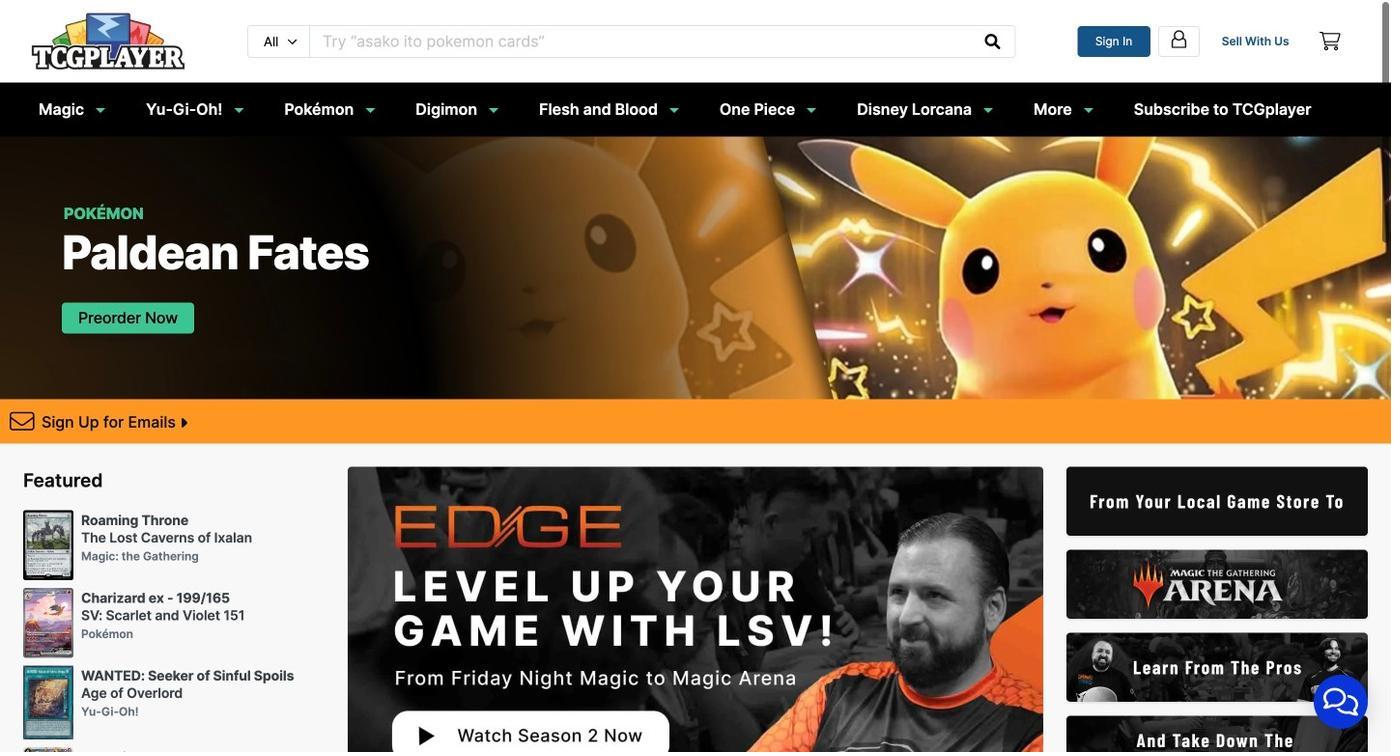 Task type: vqa. For each thing, say whether or not it's contained in the screenshot.
Sol Ring (Borderless) image
no



Task type: locate. For each thing, give the bounding box(es) containing it.
envelope image
[[10, 409, 34, 434]]

edge season 2 image
[[348, 468, 1044, 753], [1067, 468, 1369, 537], [1067, 551, 1369, 620], [1067, 634, 1369, 703], [1067, 717, 1369, 753]]

application
[[1291, 652, 1392, 753]]

None text field
[[310, 26, 972, 57]]



Task type: describe. For each thing, give the bounding box(es) containing it.
wanted: seeker of sinful spoils image
[[23, 666, 73, 741]]

roaming throne image
[[23, 511, 73, 581]]

submit your search image
[[985, 34, 1001, 49]]

tcgplayer.com image
[[31, 12, 186, 70]]

user icon image
[[1169, 29, 1190, 49]]

view your shopping cart image
[[1321, 32, 1341, 51]]

borsalino image
[[23, 748, 73, 753]]

caret right image
[[180, 416, 188, 431]]

charizard ex - 199/165 image
[[23, 589, 73, 659]]



